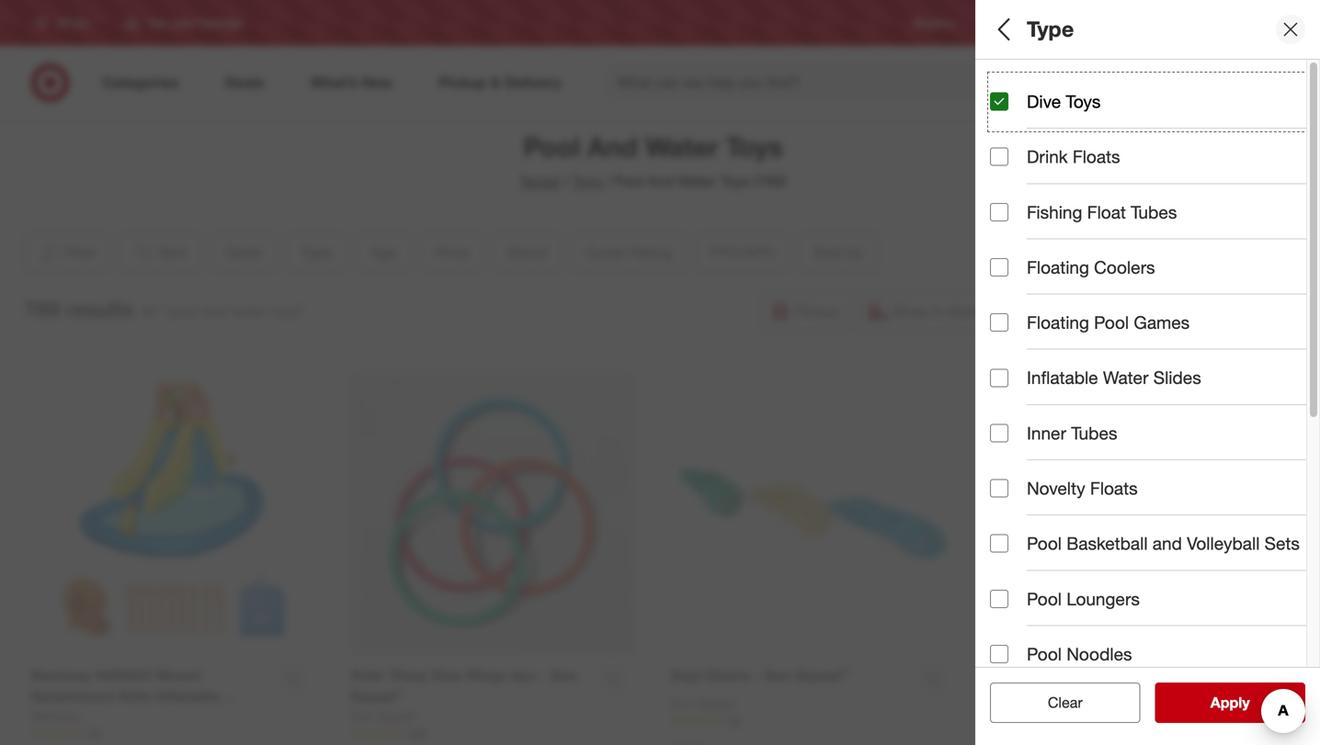Task type: describe. For each thing, give the bounding box(es) containing it.
apply button
[[1156, 683, 1306, 724]]

sale
[[991, 96, 1016, 112]]

floating for floating coolers
[[1027, 257, 1090, 278]]

inner tubes
[[1027, 423, 1118, 444]]

target link
[[520, 172, 560, 190]]

(789)
[[754, 172, 787, 190]]

pool for basketball
[[1027, 534, 1062, 555]]

water
[[1104, 368, 1149, 389]]

results for see
[[1222, 694, 1270, 712]]

registry
[[914, 16, 955, 30]]

rating
[[1045, 401, 1099, 422]]

type for type
[[1027, 16, 1074, 42]]

novelty
[[1027, 478, 1086, 499]]

1 vertical spatial toys
[[721, 172, 750, 190]]

sold
[[991, 529, 1028, 551]]

1 vertical spatial water
[[678, 172, 717, 190]]

30
[[88, 727, 101, 741]]

1 / from the left
[[564, 172, 569, 190]]

find stores link
[[1230, 15, 1286, 31]]

weekly
[[984, 16, 1020, 30]]

pool for noodles
[[1027, 644, 1062, 665]]

games
[[1134, 312, 1190, 333]]

90 link
[[671, 714, 955, 729]]

deals
[[991, 72, 1038, 93]]

stores
[[1255, 16, 1286, 30]]

type dive toys
[[991, 137, 1045, 176]]

floating pool games
[[1027, 312, 1190, 333]]

character
[[991, 594, 1073, 615]]

results for 789
[[66, 297, 134, 322]]

sold by
[[991, 529, 1052, 551]]

30 link
[[31, 726, 315, 742]]

ad
[[1023, 16, 1036, 30]]

"pool
[[163, 303, 198, 320]]

slides
[[1154, 368, 1202, 389]]

585
[[1049, 715, 1067, 729]]

clear button
[[991, 683, 1141, 724]]

find
[[1230, 16, 1251, 30]]

0 horizontal spatial pool
[[524, 131, 580, 163]]

What can we help you find? suggestions appear below search field
[[607, 63, 1065, 103]]

drink
[[1027, 146, 1068, 168]]

sets
[[1265, 534, 1300, 555]]

and inside 789 results for "pool and water toys"
[[202, 303, 227, 320]]

registry link
[[914, 15, 955, 31]]

fpo/apo
[[991, 465, 1070, 486]]

fishing
[[1027, 202, 1083, 223]]

789
[[24, 297, 60, 322]]

Inner Tubes checkbox
[[991, 424, 1009, 443]]

and up toys link
[[588, 131, 638, 163]]

target
[[520, 172, 560, 190]]

268
[[408, 727, 427, 741]]

90
[[728, 715, 741, 728]]

brand
[[991, 336, 1041, 357]]

floating for floating pool games
[[1027, 312, 1090, 333]]

brand button
[[991, 317, 1307, 382]]

clear all button
[[991, 683, 1141, 724]]

drink floats
[[1027, 146, 1121, 168]]

toys inside pool and water toys target / toys / pool and water toys (789)
[[573, 172, 602, 190]]

search
[[1052, 75, 1096, 93]]

1 vertical spatial pool
[[614, 172, 644, 190]]

all filters
[[991, 16, 1079, 42]]

redcard
[[1066, 16, 1110, 30]]

floats for novelty floats
[[1091, 478, 1138, 499]]

character button
[[991, 575, 1307, 639]]

0 vertical spatial toys
[[726, 131, 783, 163]]

toys link
[[573, 172, 602, 190]]

floating coolers
[[1027, 257, 1156, 278]]

see results
[[1192, 694, 1270, 712]]

see
[[1192, 694, 1218, 712]]

fishing float tubes
[[1027, 202, 1178, 223]]

apply
[[1211, 694, 1251, 712]]

pool and water toys target / toys / pool and water toys (789)
[[520, 131, 787, 190]]

noodles
[[1067, 644, 1133, 665]]

toys inside 'type' dialog
[[1066, 91, 1101, 112]]

coolers
[[1095, 257, 1156, 278]]

all filters dialog
[[976, 0, 1321, 746]]



Task type: locate. For each thing, give the bounding box(es) containing it.
Floating Pool Games checkbox
[[991, 314, 1009, 332]]

toys inside type dive toys
[[1019, 160, 1045, 176]]

filters
[[1022, 16, 1079, 42]]

1 horizontal spatial toys
[[1019, 160, 1045, 176]]

type
[[1027, 16, 1074, 42], [991, 137, 1029, 158]]

weekly ad link
[[984, 15, 1036, 31]]

2 / from the left
[[606, 172, 611, 190]]

0 vertical spatial floating
[[1027, 257, 1090, 278]]

volleyball
[[1188, 534, 1260, 555]]

pool
[[1095, 312, 1130, 333], [1027, 534, 1062, 555], [1027, 589, 1062, 610], [1027, 644, 1062, 665]]

guest rating button
[[991, 382, 1307, 446]]

0 horizontal spatial toys
[[573, 172, 602, 190]]

clear
[[1039, 694, 1074, 712], [1048, 694, 1083, 712]]

tubes
[[1131, 202, 1178, 223], [1072, 423, 1118, 444]]

water
[[646, 131, 719, 163], [678, 172, 717, 190], [231, 303, 268, 320]]

1 horizontal spatial pool
[[614, 172, 644, 190]]

dive inside type dive toys
[[991, 160, 1016, 176]]

see results button
[[1156, 683, 1306, 724]]

pool left games
[[1095, 312, 1130, 333]]

0 vertical spatial water
[[646, 131, 719, 163]]

1 vertical spatial floats
[[1091, 478, 1138, 499]]

1 vertical spatial tubes
[[1072, 423, 1118, 444]]

basketball
[[1067, 534, 1148, 555]]

results left for
[[66, 297, 134, 322]]

Pool Noodles checkbox
[[991, 646, 1009, 664]]

novelty floats
[[1027, 478, 1138, 499]]

and inside 'type' dialog
[[1153, 534, 1183, 555]]

Drink Floats checkbox
[[991, 148, 1009, 166]]

toys left the (789)
[[721, 172, 750, 190]]

1 horizontal spatial dive
[[1027, 91, 1062, 112]]

floating down fishing
[[1027, 257, 1090, 278]]

toys up the (789)
[[726, 131, 783, 163]]

age
[[991, 208, 1023, 229]]

guest
[[991, 401, 1040, 422]]

tubes right float
[[1131, 202, 1178, 223]]

Pool Loungers checkbox
[[991, 590, 1009, 609]]

fpo/apo button
[[991, 446, 1307, 510]]

floats right the drink
[[1073, 146, 1121, 168]]

clear inside button
[[1039, 694, 1074, 712]]

and right toys link
[[648, 172, 674, 190]]

age button
[[991, 189, 1307, 253]]

by
[[1032, 529, 1052, 551]]

0 horizontal spatial dive
[[991, 160, 1016, 176]]

type inside 'type' dialog
[[1027, 16, 1074, 42]]

1 horizontal spatial tubes
[[1131, 202, 1178, 223]]

0 horizontal spatial tubes
[[1072, 423, 1118, 444]]

dive toys
[[1027, 91, 1101, 112]]

clear all
[[1039, 694, 1092, 712]]

featured
[[991, 658, 1064, 679]]

2 clear from the left
[[1048, 694, 1083, 712]]

floats up basketball
[[1091, 478, 1138, 499]]

toys right the drink floats option at the right of the page
[[1019, 160, 1045, 176]]

redcard link
[[1066, 15, 1110, 31]]

pool noodles
[[1027, 644, 1133, 665]]

floats for drink floats
[[1073, 146, 1121, 168]]

2 floating from the top
[[1027, 312, 1090, 333]]

dive inside 'type' dialog
[[1027, 91, 1062, 112]]

search button
[[1052, 63, 1096, 107]]

/ right toys link
[[606, 172, 611, 190]]

pool loungers
[[1027, 589, 1140, 610]]

water inside 789 results for "pool and water toys"
[[231, 303, 268, 320]]

and right "pool
[[202, 303, 227, 320]]

pool right pool loungers option
[[1027, 589, 1062, 610]]

type inside type dive toys
[[991, 137, 1029, 158]]

0 vertical spatial floats
[[1073, 146, 1121, 168]]

sold by button
[[991, 510, 1307, 575]]

pool for loungers
[[1027, 589, 1062, 610]]

pool right pool noodles option
[[1027, 644, 1062, 665]]

toys"
[[272, 303, 304, 320]]

results right 'see'
[[1222, 694, 1270, 712]]

1 vertical spatial type
[[991, 137, 1029, 158]]

1 horizontal spatial results
[[1222, 694, 1270, 712]]

floats
[[1073, 146, 1121, 168], [1091, 478, 1138, 499]]

1 floating from the top
[[1027, 257, 1090, 278]]

type dialog
[[976, 0, 1321, 746]]

all
[[991, 16, 1016, 42]]

789 results for "pool and water toys"
[[24, 297, 304, 322]]

1 horizontal spatial /
[[606, 172, 611, 190]]

inflatable water slides
[[1027, 368, 1202, 389]]

1 clear from the left
[[1039, 694, 1074, 712]]

toys
[[1066, 91, 1101, 112], [1019, 160, 1045, 176], [573, 172, 602, 190]]

pool right pool basketball and volleyball sets checkbox
[[1027, 534, 1062, 555]]

all
[[1078, 694, 1092, 712]]

tubes down rating in the right bottom of the page
[[1072, 423, 1118, 444]]

0 vertical spatial type
[[1027, 16, 1074, 42]]

toys up drink floats
[[1066, 91, 1101, 112]]

toys right target
[[573, 172, 602, 190]]

1 vertical spatial results
[[1222, 694, 1270, 712]]

and
[[588, 131, 638, 163], [648, 172, 674, 190], [202, 303, 227, 320], [1153, 534, 1183, 555]]

float
[[1088, 202, 1127, 223]]

585 link
[[991, 715, 1276, 730]]

Dive Toys checkbox
[[991, 92, 1009, 111]]

pool
[[524, 131, 580, 163], [614, 172, 644, 190]]

floating
[[1027, 257, 1090, 278], [1027, 312, 1090, 333]]

0 horizontal spatial results
[[66, 297, 134, 322]]

find stores
[[1230, 16, 1286, 30]]

dive
[[1027, 91, 1062, 112], [991, 160, 1016, 176]]

inner
[[1027, 423, 1067, 444]]

price
[[991, 272, 1034, 293]]

price button
[[991, 253, 1307, 317]]

clear inside "button"
[[1048, 694, 1083, 712]]

type for type dive toys
[[991, 137, 1029, 158]]

Floating Coolers checkbox
[[991, 258, 1009, 277]]

0 horizontal spatial /
[[564, 172, 569, 190]]

floating up brand
[[1027, 312, 1090, 333]]

0 vertical spatial tubes
[[1131, 202, 1178, 223]]

inflatable
[[1027, 368, 1099, 389]]

Pool Basketball and Volleyball Sets checkbox
[[991, 535, 1009, 553]]

1 vertical spatial floating
[[1027, 312, 1090, 333]]

pool right toys link
[[614, 172, 644, 190]]

and left volleyball
[[1153, 534, 1183, 555]]

weekly ad
[[984, 16, 1036, 30]]

pool up target link
[[524, 131, 580, 163]]

0 vertical spatial results
[[66, 297, 134, 322]]

/ left toys link
[[564, 172, 569, 190]]

/
[[564, 172, 569, 190], [606, 172, 611, 190]]

pool basketball and volleyball sets
[[1027, 534, 1300, 555]]

clear for clear
[[1048, 694, 1083, 712]]

Fishing Float Tubes checkbox
[[991, 203, 1009, 222]]

for
[[141, 303, 159, 320]]

Novelty Floats checkbox
[[991, 480, 1009, 498]]

2 vertical spatial water
[[231, 303, 268, 320]]

0 vertical spatial pool
[[524, 131, 580, 163]]

loungers
[[1067, 589, 1140, 610]]

results inside button
[[1222, 694, 1270, 712]]

268 link
[[351, 726, 635, 742]]

featured button
[[991, 639, 1307, 704]]

2 horizontal spatial toys
[[1066, 91, 1101, 112]]

clear for clear all
[[1039, 694, 1074, 712]]

guest rating
[[991, 401, 1099, 422]]

1 vertical spatial dive
[[991, 160, 1016, 176]]

deals sale
[[991, 72, 1038, 112]]

Inflatable Water Slides checkbox
[[991, 369, 1009, 387]]

0 vertical spatial dive
[[1027, 91, 1062, 112]]



Task type: vqa. For each thing, say whether or not it's contained in the screenshot.
see results
yes



